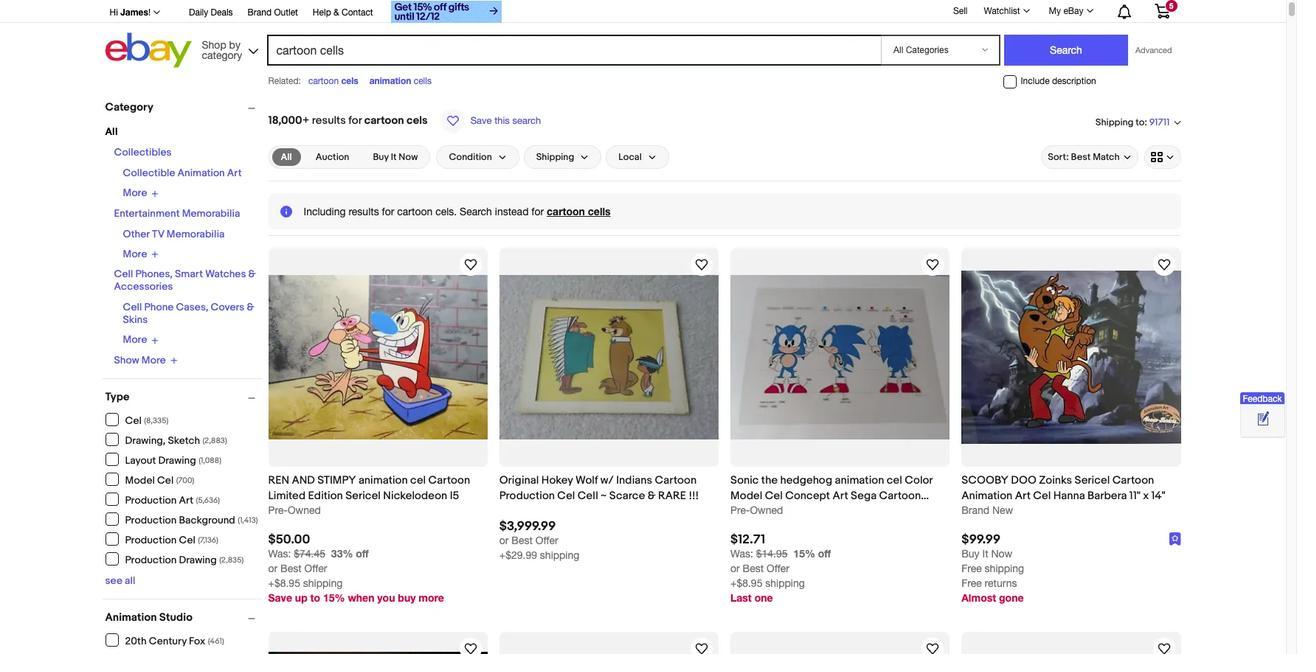 Task type: locate. For each thing, give the bounding box(es) containing it.
1 horizontal spatial all
[[281, 151, 292, 163]]

2 free from the top
[[962, 578, 982, 590]]

art inside 'sonic the hedgehog animation cel color model cel concept art sega cartoon game f'
[[833, 489, 848, 503]]

cels up buy it now link
[[407, 114, 428, 128]]

(7,136)
[[198, 535, 218, 545]]

more button up show more
[[123, 334, 159, 346]]

0 horizontal spatial brand
[[248, 7, 272, 18]]

cartoon right instead
[[547, 205, 585, 218]]

rare
[[658, 489, 686, 503]]

more for other tv memorabilia
[[123, 248, 147, 260]]

drawing for production drawing
[[179, 554, 217, 566]]

cartoon right "related:"
[[308, 76, 339, 86]]

1 vertical spatial cels
[[407, 114, 428, 128]]

cels up 18,000 + results for cartoon cels
[[341, 75, 358, 86]]

when
[[348, 592, 374, 605]]

offer inside $12.71 was: $14.95 15% off or best offer +$8.95 shipping last one
[[767, 563, 789, 575]]

0 horizontal spatial sericel
[[345, 489, 381, 503]]

or inside $50.00 was: $74.45 33% off or best offer +$8.95 shipping save up to 15% when you buy more
[[268, 563, 278, 575]]

or up last at right bottom
[[731, 563, 740, 575]]

accessories
[[114, 280, 173, 293]]

production for production background
[[125, 514, 177, 526]]

None submit
[[1004, 35, 1128, 66]]

hedgehog
[[780, 474, 833, 488]]

0 vertical spatial free
[[962, 563, 982, 575]]

none text field inside main content
[[731, 549, 788, 560]]

1 horizontal spatial was:
[[731, 549, 753, 560]]

shipping left :
[[1096, 116, 1134, 128]]

f
[[764, 505, 769, 519]]

more button down other
[[123, 248, 159, 260]]

search
[[512, 115, 541, 126]]

off right the $14.95
[[818, 548, 831, 560]]

more inside button
[[142, 354, 166, 367]]

animation inside ren and stimpy animation cel cartoon limited edition sericel nickelodeon i5 pre-owned
[[359, 474, 408, 488]]

0 horizontal spatial animation
[[105, 611, 157, 625]]

1 vertical spatial memorabilia
[[167, 228, 225, 240]]

i"s  oversized sketch  izumi  rare anime not cel (335e) image
[[268, 652, 488, 655]]

collectibles
[[114, 146, 172, 159]]

cartoon
[[428, 474, 470, 488], [655, 474, 697, 488], [1113, 474, 1154, 488], [879, 489, 921, 503]]

brand left outlet
[[248, 7, 272, 18]]

+$8.95 inside $50.00 was: $74.45 33% off or best offer +$8.95 shipping save up to 15% when you buy more
[[268, 578, 300, 590]]

cartoon inside including results for cartoon cels. search instead for cartoon cells
[[397, 206, 433, 218]]

more right show
[[142, 354, 166, 367]]

(1,088)
[[199, 456, 221, 465]]

sell link
[[947, 6, 974, 16]]

1 vertical spatial it
[[983, 549, 988, 560]]

type button
[[105, 390, 262, 404]]

& right the watches
[[248, 268, 256, 280]]

all
[[105, 125, 118, 138], [281, 151, 292, 163]]

ren and stimpy animation cel cartoon limited edition sericel nickelodeon i5 heading
[[268, 474, 470, 503]]

production for production drawing
[[125, 554, 177, 566]]

more button up entertainment
[[123, 187, 159, 200]]

sericel up barbera
[[1075, 474, 1110, 488]]

cell for cell phone cases, covers & skins
[[123, 301, 142, 314]]

1 vertical spatial free
[[962, 578, 982, 590]]

now down $99.99
[[991, 549, 1013, 560]]

was:
[[268, 549, 291, 560], [731, 549, 753, 560]]

cartoon cells region
[[268, 193, 1181, 229]]

15% right the $14.95
[[794, 548, 815, 560]]

1 horizontal spatial save
[[471, 115, 492, 126]]

cel for cartoon
[[410, 474, 426, 488]]

1 vertical spatial save
[[268, 592, 292, 605]]

Search for anything text field
[[269, 36, 878, 64]]

sega
[[851, 489, 877, 503]]

1 horizontal spatial or
[[499, 535, 509, 547]]

offer inside $50.00 was: $74.45 33% off or best offer +$8.95 shipping save up to 15% when you buy more
[[304, 563, 327, 575]]

1 horizontal spatial cel
[[887, 474, 902, 488]]

it for buy it now
[[391, 151, 397, 163]]

None text field
[[268, 549, 325, 560]]

0 vertical spatial to
[[1136, 116, 1145, 128]]

more for cell phone cases, covers & skins
[[123, 334, 147, 346]]

1 more button from the top
[[123, 187, 159, 200]]

more down other
[[123, 248, 147, 260]]

more for collectible animation art
[[123, 187, 147, 199]]

buy it now
[[373, 151, 418, 163]]

production down production cel (7,136)
[[125, 554, 177, 566]]

it down $99.99
[[983, 549, 988, 560]]

shipping button
[[524, 145, 602, 169]]

advanced
[[1136, 46, 1172, 55]]

1 vertical spatial brand
[[962, 505, 990, 517]]

cel left (8,335)
[[125, 414, 142, 427]]

instead
[[495, 206, 529, 218]]

2 horizontal spatial for
[[532, 206, 544, 218]]

other
[[123, 228, 150, 240]]

18,000
[[268, 114, 302, 128]]

1 horizontal spatial owned
[[750, 505, 783, 517]]

1 +$8.95 from the left
[[268, 578, 300, 590]]

cel up production drawing (2,835)
[[179, 534, 195, 546]]

offer inside $3,999.99 or best offer +$29.99 shipping
[[536, 535, 558, 547]]

2 pre- from the left
[[731, 505, 750, 517]]

now
[[399, 151, 418, 163], [991, 549, 1013, 560]]

1 vertical spatial results
[[349, 206, 379, 218]]

1 horizontal spatial pre-
[[731, 505, 750, 517]]

offer for $12.71
[[767, 563, 789, 575]]

for
[[348, 114, 362, 128], [382, 206, 394, 218], [532, 206, 544, 218]]

color
[[905, 474, 933, 488]]

now left the condition
[[399, 151, 418, 163]]

off inside $50.00 was: $74.45 33% off or best offer +$8.95 shipping save up to 15% when you buy more
[[356, 548, 369, 560]]

off for $12.71
[[818, 548, 831, 560]]

drawing down (7,136) at the bottom left of page
[[179, 554, 217, 566]]

cell down accessories
[[123, 301, 142, 314]]

shipping up one
[[765, 578, 805, 590]]

1 vertical spatial now
[[991, 549, 1013, 560]]

cell phone cases, covers & skins link
[[123, 301, 254, 326]]

1 horizontal spatial sericel
[[1075, 474, 1110, 488]]

shipping inside shipping to : 91711
[[1096, 116, 1134, 128]]

was: down $12.71
[[731, 549, 753, 560]]

1 horizontal spatial model
[[731, 489, 763, 503]]

1 horizontal spatial cels
[[407, 114, 428, 128]]

production up production cel (7,136)
[[125, 514, 177, 526]]

to inside $50.00 was: $74.45 33% off or best offer +$8.95 shipping save up to 15% when you buy more
[[310, 592, 320, 605]]

cells down 'get an extra 15% off' "image"
[[414, 76, 432, 86]]

entertainment
[[114, 207, 180, 220]]

shipping for shipping
[[536, 151, 574, 163]]

0 horizontal spatial now
[[399, 151, 418, 163]]

1 horizontal spatial offer
[[536, 535, 558, 547]]

0 vertical spatial sericel
[[1075, 474, 1110, 488]]

collectible
[[123, 167, 175, 179]]

cell down wolf
[[578, 489, 598, 503]]

2 vertical spatial animation
[[105, 611, 157, 625]]

new
[[992, 505, 1013, 517]]

1 horizontal spatial +$8.95
[[731, 578, 763, 590]]

11"
[[1130, 489, 1141, 503]]

+$8.95 up up
[[268, 578, 300, 590]]

offer for $50.00
[[304, 563, 327, 575]]

now for buy it now
[[399, 151, 418, 163]]

cell left phones,
[[114, 268, 133, 280]]

animation up nickelodeon
[[359, 474, 408, 488]]

1 horizontal spatial to
[[1136, 116, 1145, 128]]

local
[[619, 151, 642, 163]]

sort:
[[1048, 151, 1069, 163]]

watchlist link
[[976, 2, 1036, 20]]

production down the model cel (700)
[[125, 494, 177, 507]]

for down buy it now
[[382, 206, 394, 218]]

feedback
[[1243, 394, 1282, 405]]

+$8.95 inside $12.71 was: $14.95 15% off or best offer +$8.95 shipping last one
[[731, 578, 763, 590]]

!
[[148, 7, 151, 18]]

animation inside 'sonic the hedgehog animation cel color model cel concept art sega cartoon game f'
[[835, 474, 884, 488]]

sonic the hedgehog animation cel color model cel concept art sega cartoon game f heading
[[731, 474, 933, 519]]

1 vertical spatial shipping
[[536, 151, 574, 163]]

was: inside $50.00 was: $74.45 33% off or best offer +$8.95 shipping save up to 15% when you buy more
[[268, 549, 291, 560]]

& right help
[[334, 7, 339, 18]]

wolf
[[576, 474, 598, 488]]

1 vertical spatial drawing
[[179, 554, 217, 566]]

cel up nickelodeon
[[410, 474, 426, 488]]

get an extra 15% off image
[[391, 1, 502, 23]]

sericel down stimpy
[[345, 489, 381, 503]]

0 horizontal spatial all
[[105, 125, 118, 138]]

0 horizontal spatial model
[[125, 474, 155, 487]]

cells down the shipping dropdown button
[[588, 205, 611, 218]]

0 vertical spatial brand
[[248, 7, 272, 18]]

1 vertical spatial cell
[[123, 301, 142, 314]]

animation up sega
[[835, 474, 884, 488]]

1 vertical spatial model
[[731, 489, 763, 503]]

art inside scooby doo zoinks sericel cartoon animation art cel hanna barbera 11" x 14" brand new
[[1015, 489, 1031, 503]]

watch i"s  oversized sketch  izumi  rare anime not cel (335e) image
[[462, 641, 479, 655]]

deals
[[211, 7, 233, 18]]

best down $3,999.99
[[512, 535, 533, 547]]

cartoon up rare in the bottom right of the page
[[655, 474, 697, 488]]

scarce
[[609, 489, 645, 503]]

1 off from the left
[[356, 548, 369, 560]]

1 horizontal spatial brand
[[962, 505, 990, 517]]

2 +$8.95 from the left
[[731, 578, 763, 590]]

for up auction
[[348, 114, 362, 128]]

including results for cartoon cels. search instead for cartoon cells
[[304, 205, 611, 218]]

production inside original hokey wolf w/ indians cartoon production cel cell ~ scarce & rare !!!
[[499, 489, 555, 503]]

1 vertical spatial to
[[310, 592, 320, 605]]

brand left 'new'
[[962, 505, 990, 517]]

0 horizontal spatial save
[[268, 592, 292, 605]]

sonic the hedgehog animation cel color model cel concept art sega cartoon game f link
[[731, 473, 950, 519]]

0 horizontal spatial to
[[310, 592, 320, 605]]

watch ghostbusters animation cel background firehouse print production art cartoons r1 image
[[693, 641, 711, 655]]

memorabilia down entertainment memorabilia 'link'
[[167, 228, 225, 240]]

edition
[[308, 489, 343, 503]]

cartoon up i5
[[428, 474, 470, 488]]

more up entertainment
[[123, 187, 147, 199]]

offer down $3,999.99
[[536, 535, 558, 547]]

1 vertical spatial all
[[281, 151, 292, 163]]

0 vertical spatial shipping
[[1096, 116, 1134, 128]]

1 horizontal spatial 15%
[[794, 548, 815, 560]]

cel down the
[[765, 489, 783, 503]]

cel left color
[[887, 474, 902, 488]]

0 horizontal spatial offer
[[304, 563, 327, 575]]

off inside $12.71 was: $14.95 15% off or best offer +$8.95 shipping last one
[[818, 548, 831, 560]]

0 vertical spatial cell
[[114, 268, 133, 280]]

outlet
[[274, 7, 298, 18]]

cel down hokey
[[557, 489, 575, 503]]

offer
[[536, 535, 558, 547], [304, 563, 327, 575], [767, 563, 789, 575]]

0 horizontal spatial cel
[[410, 474, 426, 488]]

save left up
[[268, 592, 292, 605]]

best down the $14.95
[[743, 563, 764, 575]]

brand inside account navigation
[[248, 7, 272, 18]]

hi james !
[[110, 7, 151, 18]]

production for production cel
[[125, 534, 177, 546]]

one
[[755, 592, 773, 605]]

or up +$29.99
[[499, 535, 509, 547]]

cel down zoinks
[[1033, 489, 1051, 503]]

& inside original hokey wolf w/ indians cartoon production cel cell ~ scarce & rare !!!
[[648, 489, 656, 503]]

cartoon left cels.
[[397, 206, 433, 218]]

1 horizontal spatial off
[[818, 548, 831, 560]]

0 vertical spatial memorabilia
[[182, 207, 240, 220]]

phones,
[[135, 268, 173, 280]]

animation
[[369, 75, 411, 86], [359, 474, 408, 488], [835, 474, 884, 488]]

pre- down limited
[[268, 505, 288, 517]]

help & contact
[[313, 7, 373, 18]]

0 vertical spatial save
[[471, 115, 492, 126]]

shipping inside $12.71 was: $14.95 15% off or best offer +$8.95 shipping last one
[[765, 578, 805, 590]]

watch top cat beverly hills sericel cartoon animation art cel 11" x 14" hanna barbera image
[[1155, 641, 1173, 655]]

cel
[[410, 474, 426, 488], [887, 474, 902, 488]]

save left this at the left top of the page
[[471, 115, 492, 126]]

3 more button from the top
[[123, 334, 159, 346]]

1 horizontal spatial for
[[382, 206, 394, 218]]

0 horizontal spatial buy
[[373, 151, 389, 163]]

offer down the $14.95
[[767, 563, 789, 575]]

animation down scooby
[[962, 489, 1013, 503]]

for right instead
[[532, 206, 544, 218]]

art down doo on the bottom of the page
[[1015, 489, 1031, 503]]

more button for cell
[[123, 334, 159, 346]]

1 pre- from the left
[[268, 505, 288, 517]]

pre-
[[268, 505, 288, 517], [731, 505, 750, 517]]

1 vertical spatial buy
[[962, 549, 980, 560]]

1 was: from the left
[[268, 549, 291, 560]]

0 horizontal spatial it
[[391, 151, 397, 163]]

was: for $12.71
[[731, 549, 753, 560]]

0 horizontal spatial pre-
[[268, 505, 288, 517]]

animation up entertainment memorabilia 'link'
[[178, 167, 225, 179]]

0 vertical spatial all
[[105, 125, 118, 138]]

0 horizontal spatial cels
[[341, 75, 358, 86]]

pre- inside ren and stimpy animation cel cartoon limited edition sericel nickelodeon i5 pre-owned
[[268, 505, 288, 517]]

0 vertical spatial drawing
[[158, 454, 196, 467]]

0 vertical spatial cells
[[414, 76, 432, 86]]

2 was: from the left
[[731, 549, 753, 560]]

1 vertical spatial 15%
[[323, 592, 345, 605]]

art left sega
[[833, 489, 848, 503]]

1 horizontal spatial results
[[349, 206, 379, 218]]

art up entertainment memorabilia 'link'
[[227, 167, 242, 179]]

memorabilia up other tv memorabilia link
[[182, 207, 240, 220]]

0 horizontal spatial +$8.95
[[268, 578, 300, 590]]

cell inside original hokey wolf w/ indians cartoon production cel cell ~ scarce & rare !!!
[[578, 489, 598, 503]]

1 vertical spatial cells
[[588, 205, 611, 218]]

& right covers
[[247, 301, 254, 314]]

2 vertical spatial more button
[[123, 334, 159, 346]]

was: down $50.00
[[268, 549, 291, 560]]

2 horizontal spatial offer
[[767, 563, 789, 575]]

production down original
[[499, 489, 555, 503]]

cel inside ren and stimpy animation cel cartoon limited edition sericel nickelodeon i5 pre-owned
[[410, 474, 426, 488]]

brand outlet link
[[248, 5, 298, 21]]

1 horizontal spatial buy
[[962, 549, 980, 560]]

shop
[[202, 39, 226, 51]]

it down 18,000 + results for cartoon cels
[[391, 151, 397, 163]]

~
[[601, 489, 607, 503]]

or down $50.00
[[268, 563, 278, 575]]

art down (700)
[[179, 494, 193, 507]]

0 vertical spatial buy
[[373, 151, 389, 163]]

shipping inside dropdown button
[[536, 151, 574, 163]]

all down the category
[[105, 125, 118, 138]]

+$8.95 up last at right bottom
[[731, 578, 763, 590]]

or for $50.00
[[268, 563, 278, 575]]

15%
[[794, 548, 815, 560], [323, 592, 345, 605]]

sericel inside ren and stimpy animation cel cartoon limited edition sericel nickelodeon i5 pre-owned
[[345, 489, 381, 503]]

$3,999.99 or best offer +$29.99 shipping
[[499, 520, 579, 562]]

buy for buy it now
[[373, 151, 389, 163]]

(461)
[[208, 636, 224, 646]]

pre- left 'f'
[[731, 505, 750, 517]]

0 vertical spatial 15%
[[794, 548, 815, 560]]

results right +
[[312, 114, 346, 128]]

0 horizontal spatial was:
[[268, 549, 291, 560]]

ren and stimpy animation cel cartoon limited edition sericel nickelodeon i5 image
[[268, 275, 488, 440]]

cel inside scooby doo zoinks sericel cartoon animation art cel hanna barbera 11" x 14" brand new
[[1033, 489, 1051, 503]]

0 horizontal spatial results
[[312, 114, 346, 128]]

1 free from the top
[[962, 563, 982, 575]]

cases,
[[176, 301, 208, 314]]

cell inside cell phones, smart watches & accessories
[[114, 268, 133, 280]]

more down skins
[[123, 334, 147, 346]]

more
[[123, 187, 147, 199], [123, 248, 147, 260], [123, 334, 147, 346], [142, 354, 166, 367]]

& inside account navigation
[[334, 7, 339, 18]]

cells
[[414, 76, 432, 86], [588, 205, 611, 218]]

all down 18,000
[[281, 151, 292, 163]]

0 vertical spatial now
[[399, 151, 418, 163]]

2 horizontal spatial animation
[[962, 489, 1013, 503]]

1 horizontal spatial cells
[[588, 205, 611, 218]]

other tv memorabilia
[[123, 228, 225, 240]]

shipping inside $50.00 was: $74.45 33% off or best offer +$8.95 shipping save up to 15% when you buy more
[[303, 578, 343, 590]]

0 horizontal spatial off
[[356, 548, 369, 560]]

main content containing $3,999.99
[[262, 94, 1187, 655]]

art
[[227, 167, 242, 179], [833, 489, 848, 503], [1015, 489, 1031, 503], [179, 494, 193, 507]]

2 vertical spatial cell
[[578, 489, 598, 503]]

None text field
[[731, 549, 788, 560]]

buy right auction link
[[373, 151, 389, 163]]

1 horizontal spatial now
[[991, 549, 1013, 560]]

1 cel from the left
[[410, 474, 426, 488]]

0 horizontal spatial cells
[[414, 76, 432, 86]]

model down "layout"
[[125, 474, 155, 487]]

18,000 + results for cartoon cels
[[268, 114, 428, 128]]

0 horizontal spatial for
[[348, 114, 362, 128]]

1 vertical spatial more button
[[123, 248, 159, 260]]

0 vertical spatial results
[[312, 114, 346, 128]]

2 cel from the left
[[887, 474, 902, 488]]

best down $74.45
[[280, 563, 302, 575]]

owned down limited
[[288, 505, 321, 517]]

you
[[377, 592, 395, 605]]

owned down the
[[750, 505, 783, 517]]

model up game
[[731, 489, 763, 503]]

off for $50.00
[[356, 548, 369, 560]]

0 vertical spatial more button
[[123, 187, 159, 200]]

indians
[[616, 474, 652, 488]]

to right up
[[310, 592, 320, 605]]

collectible animation art
[[123, 167, 242, 179]]

best right sort:
[[1071, 151, 1091, 163]]

original
[[499, 474, 539, 488]]

animation up "20th"
[[105, 611, 157, 625]]

1 vertical spatial sericel
[[345, 489, 381, 503]]

& left rare in the bottom right of the page
[[648, 489, 656, 503]]

offer down $74.45
[[304, 563, 327, 575]]

1 horizontal spatial it
[[983, 549, 988, 560]]

cels
[[341, 75, 358, 86], [407, 114, 428, 128]]

15% left "when"
[[323, 592, 345, 605]]

0 vertical spatial it
[[391, 151, 397, 163]]

main content
[[262, 94, 1187, 655]]

more button for entertainment
[[123, 248, 159, 260]]

1 vertical spatial animation
[[962, 489, 1013, 503]]

1 horizontal spatial shipping
[[1096, 116, 1134, 128]]

results right including
[[349, 206, 379, 218]]

all link
[[272, 148, 301, 166]]

2 off from the left
[[818, 548, 831, 560]]

1 owned from the left
[[288, 505, 321, 517]]

or
[[499, 535, 509, 547], [268, 563, 278, 575], [731, 563, 740, 575]]

none text field containing was:
[[731, 549, 788, 560]]

was: for $50.00
[[268, 549, 291, 560]]

cel inside 'sonic the hedgehog animation cel color model cel concept art sega cartoon game f'
[[887, 474, 902, 488]]

2 horizontal spatial or
[[731, 563, 740, 575]]

or inside $12.71 was: $14.95 15% off or best offer +$8.95 shipping last one
[[731, 563, 740, 575]]

production up production drawing (2,835)
[[125, 534, 177, 546]]

14"
[[1151, 489, 1166, 503]]

shipping right +$29.99
[[540, 550, 579, 562]]

drawing down drawing, sketch (2,883)
[[158, 454, 196, 467]]

now inside the buy it now free shipping free returns almost gone
[[991, 549, 1013, 560]]

it inside the buy it now free shipping free returns almost gone
[[983, 549, 988, 560]]

was: inside $12.71 was: $14.95 15% off or best offer +$8.95 shipping last one
[[731, 549, 753, 560]]

0 vertical spatial animation
[[178, 167, 225, 179]]

model cel (700)
[[125, 474, 194, 487]]

2 more button from the top
[[123, 248, 159, 260]]

0 horizontal spatial shipping
[[536, 151, 574, 163]]

memorabilia
[[182, 207, 240, 220], [167, 228, 225, 240]]

(2,883)
[[203, 436, 227, 445]]

buy down $99.99
[[962, 549, 980, 560]]

shipping up 'returns'
[[985, 563, 1024, 575]]

cartoon up 11"
[[1113, 474, 1154, 488]]

33%
[[331, 548, 353, 560]]

shipping inside the buy it now free shipping free returns almost gone
[[985, 563, 1024, 575]]

0 horizontal spatial 15%
[[323, 592, 345, 605]]

0 horizontal spatial or
[[268, 563, 278, 575]]

0 horizontal spatial owned
[[288, 505, 321, 517]]

cell inside cell phone cases, covers & skins
[[123, 301, 142, 314]]

to left 91711
[[1136, 116, 1145, 128]]

buy inside the buy it now free shipping free returns almost gone
[[962, 549, 980, 560]]

shipping up up
[[303, 578, 343, 590]]

$50.00
[[268, 533, 310, 548]]

shipping for shipping to : 91711
[[1096, 116, 1134, 128]]



Task type: vqa. For each thing, say whether or not it's contained in the screenshot.


Task type: describe. For each thing, give the bounding box(es) containing it.
cell phones, smart watches & accessories
[[114, 268, 256, 293]]

i5
[[450, 489, 459, 503]]

+
[[302, 114, 309, 128]]

show more
[[114, 354, 166, 367]]

0 vertical spatial model
[[125, 474, 155, 487]]

& inside cell phones, smart watches & accessories
[[248, 268, 256, 280]]

more
[[419, 592, 444, 605]]

smart
[[175, 268, 203, 280]]

daily deals
[[189, 7, 233, 18]]

save this search
[[471, 115, 541, 126]]

owned inside ren and stimpy animation cel cartoon limited edition sericel nickelodeon i5 pre-owned
[[288, 505, 321, 517]]

2 owned from the left
[[750, 505, 783, 517]]

cel inside 'sonic the hedgehog animation cel color model cel concept art sega cartoon game f'
[[765, 489, 783, 503]]

original hokey wolf w/ indians cartoon production cel cell ~ scarce & rare !!!
[[499, 474, 699, 503]]

category button
[[105, 100, 262, 114]]

covers
[[211, 301, 245, 314]]

91711
[[1149, 117, 1170, 129]]

background
[[179, 514, 235, 526]]

sonic the hedgehog animation cel color model cel concept art sega cartoon game f image
[[731, 275, 950, 440]]

best inside $12.71 was: $14.95 15% off or best offer +$8.95 shipping last one
[[743, 563, 764, 575]]

original hokey wolf w/ indians cartoon production cel cell ~ scarce & rare !!! heading
[[499, 474, 699, 503]]

local button
[[606, 145, 669, 169]]

watch pita-ten  oversized layout sketch  rare anime not cel (350e) image
[[924, 641, 942, 655]]

animation for sonic the hedgehog animation cel color model cel concept art sega cartoon game f
[[835, 474, 884, 488]]

$99.99
[[962, 533, 1001, 548]]

animation right cartoon cels
[[369, 75, 411, 86]]

(1,413)
[[238, 515, 258, 525]]

fox
[[189, 635, 205, 648]]

watchlist
[[984, 6, 1020, 16]]

account navigation
[[101, 0, 1181, 25]]

watch ren and stimpy animation cel cartoon limited edition sericel nickelodeon i5 image
[[462, 256, 479, 274]]

century
[[149, 635, 187, 648]]

buy for buy it now free shipping free returns almost gone
[[962, 549, 980, 560]]

studio
[[159, 611, 193, 625]]

none text field containing was:
[[268, 549, 325, 560]]

barbera
[[1088, 489, 1127, 503]]

see all
[[105, 575, 135, 587]]

listing options selector. gallery view selected. image
[[1151, 151, 1174, 163]]

related:
[[268, 76, 301, 86]]

save inside "button"
[[471, 115, 492, 126]]

production background (1,413)
[[125, 514, 258, 526]]

sort: best match
[[1048, 151, 1120, 163]]

:
[[1145, 116, 1147, 128]]

watch original hokey wolf w/ indians cartoon production cel cell ~ scarce & rare !!! image
[[693, 256, 711, 274]]

scooby doo zoinks sericel cartoon animation art cel hanna barbera 11" x 14" image
[[962, 271, 1181, 444]]

$12.71
[[731, 533, 765, 548]]

cartoon inside original hokey wolf w/ indians cartoon production cel cell ~ scarce & rare !!!
[[655, 474, 697, 488]]

or for $12.71
[[731, 563, 740, 575]]

cartoon inside scooby doo zoinks sericel cartoon animation art cel hanna barbera 11" x 14" brand new
[[1113, 474, 1154, 488]]

shop by category button
[[195, 33, 262, 65]]

production for production art
[[125, 494, 177, 507]]

5 link
[[1146, 0, 1179, 21]]

x
[[1143, 489, 1149, 503]]

shipping inside $3,999.99 or best offer +$29.99 shipping
[[540, 550, 579, 562]]

almost
[[962, 592, 996, 605]]

best inside $50.00 was: $74.45 33% off or best offer +$8.95 shipping save up to 15% when you buy more
[[280, 563, 302, 575]]

cartoon inside 'sonic the hedgehog animation cel color model cel concept art sega cartoon game f'
[[879, 489, 921, 503]]

best inside sort: best match dropdown button
[[1071, 151, 1091, 163]]

show more button
[[114, 354, 178, 367]]

cartoon inside cartoon cels
[[308, 76, 339, 86]]

match
[[1093, 151, 1120, 163]]

production cel (7,136)
[[125, 534, 218, 546]]

& inside cell phone cases, covers & skins
[[247, 301, 254, 314]]

cartoon inside ren and stimpy animation cel cartoon limited edition sericel nickelodeon i5 pre-owned
[[428, 474, 470, 488]]

cells inside cartoon cells region
[[588, 205, 611, 218]]

animation studio
[[105, 611, 193, 625]]

cells inside animation cells
[[414, 76, 432, 86]]

$14.95
[[756, 549, 788, 560]]

description
[[1052, 76, 1096, 86]]

game
[[731, 505, 761, 519]]

(5,636)
[[196, 496, 220, 505]]

scooby doo zoinks sericel cartoon animation art cel hanna barbera 11" x 14" brand new
[[962, 474, 1166, 517]]

and
[[292, 474, 315, 488]]

ren and stimpy animation cel cartoon limited edition sericel nickelodeon i5 link
[[268, 473, 488, 504]]

sericel inside scooby doo zoinks sericel cartoon animation art cel hanna barbera 11" x 14" brand new
[[1075, 474, 1110, 488]]

save inside $50.00 was: $74.45 33% off or best offer +$8.95 shipping save up to 15% when you buy more
[[268, 592, 292, 605]]

brand inside scooby doo zoinks sericel cartoon animation art cel hanna barbera 11" x 14" brand new
[[962, 505, 990, 517]]

brand outlet
[[248, 7, 298, 18]]

see
[[105, 575, 122, 587]]

0 vertical spatial cels
[[341, 75, 358, 86]]

watch scooby doo zoinks sericel cartoon animation art cel hanna barbera 11" x 14" image
[[1155, 256, 1173, 274]]

buy it now link
[[364, 148, 427, 166]]

cell phone cases, covers & skins
[[123, 301, 254, 326]]

all
[[125, 575, 135, 587]]

all inside main content
[[281, 151, 292, 163]]

drawing,
[[125, 434, 166, 447]]

cel left (700)
[[157, 474, 174, 487]]

shop by category banner
[[101, 0, 1181, 72]]

contact
[[342, 7, 373, 18]]

my ebay
[[1049, 6, 1084, 16]]

save this search button
[[437, 108, 545, 134]]

drawing for layout drawing
[[158, 454, 196, 467]]

$3,999.99
[[499, 520, 556, 534]]

cel (8,335)
[[125, 414, 168, 427]]

watch sonic the hedgehog animation cel color model cel concept art sega cartoon game f image
[[924, 256, 942, 274]]

All selected text field
[[281, 151, 292, 164]]

collectibles link
[[114, 146, 172, 159]]

hanna
[[1053, 489, 1085, 503]]

stimpy
[[317, 474, 356, 488]]

category
[[202, 49, 242, 61]]

help & contact link
[[313, 5, 373, 21]]

cell for cell phones, smart watches & accessories
[[114, 268, 133, 280]]

ren and stimpy animation cel cartoon limited edition sericel nickelodeon i5 pre-owned
[[268, 474, 470, 517]]

concept
[[785, 489, 830, 503]]

15% inside $50.00 was: $74.45 33% off or best offer +$8.95 shipping save up to 15% when you buy more
[[323, 592, 345, 605]]

15% inside $12.71 was: $14.95 15% off or best offer +$8.95 shipping last one
[[794, 548, 815, 560]]

advanced link
[[1128, 35, 1180, 65]]

(700)
[[176, 476, 194, 485]]

now for buy it now free shipping free returns almost gone
[[991, 549, 1013, 560]]

shipping to : 91711
[[1096, 116, 1170, 129]]

scooby
[[962, 474, 1009, 488]]

tv
[[152, 228, 164, 240]]

cel for color
[[887, 474, 902, 488]]

1 horizontal spatial animation
[[178, 167, 225, 179]]

category
[[105, 100, 153, 114]]

animation for ren and stimpy animation cel cartoon limited edition sericel nickelodeon i5 pre-owned
[[359, 474, 408, 488]]

cell phones, smart watches & accessories link
[[114, 268, 256, 293]]

model inside 'sonic the hedgehog animation cel color model cel concept art sega cartoon game f'
[[731, 489, 763, 503]]

scooby doo zoinks sericel cartoon animation art cel hanna barbera 11" x 14" heading
[[962, 474, 1166, 503]]

shop by category
[[202, 39, 242, 61]]

+$8.95 for $12.71
[[731, 578, 763, 590]]

+$8.95 for $50.00
[[268, 578, 300, 590]]

sonic the hedgehog animation cel color model cel concept art sega cartoon game f
[[731, 474, 933, 519]]

cels.
[[435, 206, 457, 218]]

20th
[[125, 635, 147, 648]]

original hokey wolf w/ indians cartoon production cel cell ~ scarce & rare !!! image
[[499, 275, 719, 440]]

scooby doo zoinks sericel cartoon animation art cel hanna barbera 11" x 14" link
[[962, 473, 1181, 504]]

condition
[[449, 151, 492, 163]]

nickelodeon
[[383, 489, 447, 503]]

w/
[[600, 474, 614, 488]]

animation inside scooby doo zoinks sericel cartoon animation art cel hanna barbera 11" x 14" brand new
[[962, 489, 1013, 503]]

entertainment memorabilia
[[114, 207, 240, 220]]

cartoon up buy it now link
[[364, 114, 404, 128]]

or inside $3,999.99 or best offer +$29.99 shipping
[[499, 535, 509, 547]]

buy
[[398, 592, 416, 605]]

best inside $3,999.99 or best offer +$29.99 shipping
[[512, 535, 533, 547]]

other tv memorabilia link
[[123, 228, 225, 240]]

search
[[460, 206, 492, 218]]

results inside including results for cartoon cels. search instead for cartoon cells
[[349, 206, 379, 218]]

cel inside original hokey wolf w/ indians cartoon production cel cell ~ scarce & rare !!!
[[557, 489, 575, 503]]

to inside shipping to : 91711
[[1136, 116, 1145, 128]]

it for buy it now free shipping free returns almost gone
[[983, 549, 988, 560]]

none submit inside shop by category banner
[[1004, 35, 1128, 66]]

layout drawing (1,088)
[[125, 454, 221, 467]]



